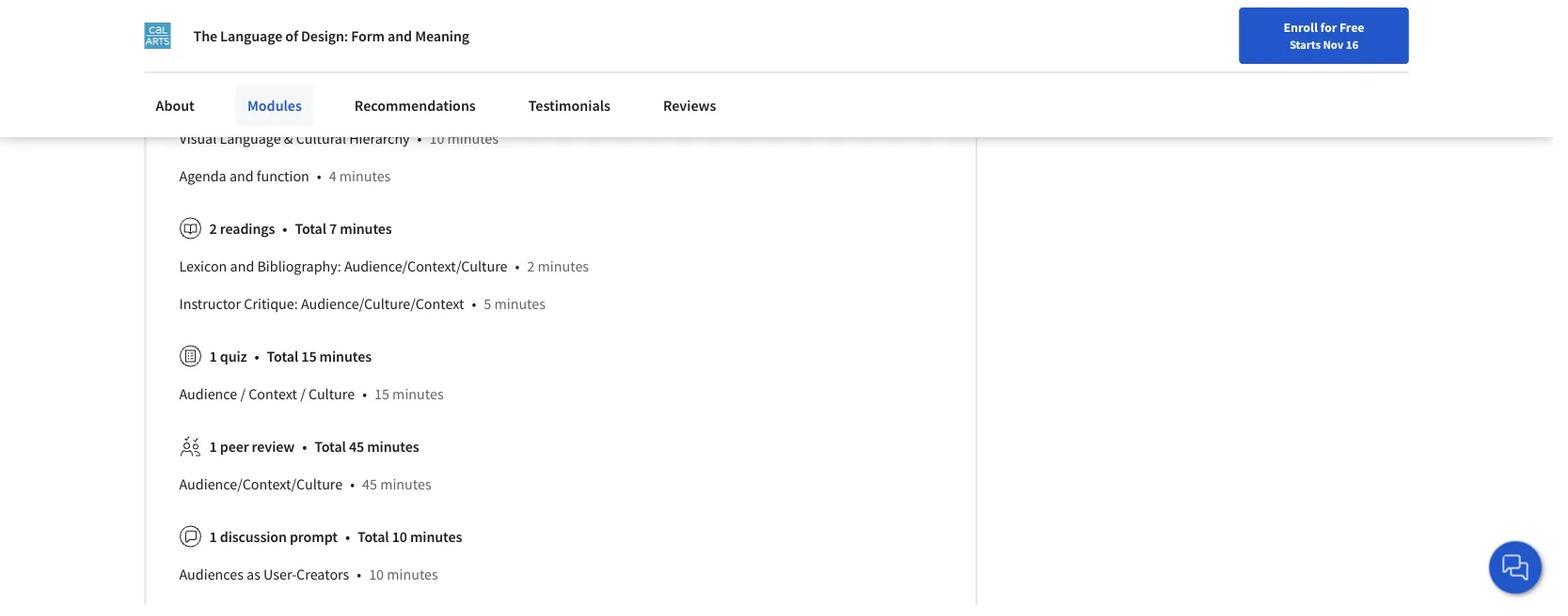 Task type: describe. For each thing, give the bounding box(es) containing it.
about link
[[144, 85, 206, 126]]

audiences as user-creators • 10 minutes
[[179, 566, 438, 584]]

total for total 45 minutes
[[314, 438, 346, 456]]

english button
[[1158, 0, 1272, 61]]

visual language & cultural hierarchy • 10 minutes
[[179, 129, 499, 148]]

and for agenda and function • 4 minutes
[[229, 167, 254, 186]]

user-
[[263, 566, 296, 584]]

1 discussion prompt
[[209, 528, 338, 547]]

1 quiz
[[209, 347, 247, 366]]

audience/context/culture • 45 minutes
[[179, 475, 431, 494]]

1 left the "minute"
[[448, 16, 455, 35]]

review
[[252, 438, 295, 456]]

16
[[1346, 37, 1359, 52]]

agenda
[[179, 167, 226, 186]]

2 readings
[[209, 219, 275, 238]]

reviews link
[[652, 85, 728, 126]]

total for total 10 minutes
[[357, 528, 389, 547]]

45 for •
[[362, 475, 377, 494]]

1 / from the left
[[240, 385, 246, 404]]

hierarchy
[[349, 129, 410, 148]]

about
[[156, 96, 195, 115]]

1 vertical spatial audience/context/culture
[[344, 257, 508, 276]]

culture
[[309, 385, 355, 404]]

1 peer review
[[209, 438, 295, 456]]

0 vertical spatial 15
[[301, 347, 317, 366]]

agenda and function • 4 minutes
[[179, 167, 391, 186]]

total for total 7 minutes
[[295, 219, 326, 238]]

testimonials
[[529, 96, 611, 115]]

enroll for free starts nov 16
[[1284, 19, 1365, 52]]

modules
[[247, 96, 302, 115]]

instructor
[[179, 295, 241, 313]]

cultural
[[296, 129, 346, 148]]

audience/culture/context
[[301, 295, 464, 313]]

meaning
[[415, 26, 469, 45]]

• total 10 minutes
[[345, 528, 462, 547]]

reviews
[[663, 96, 716, 115]]

audience for audience / context / culture
[[179, 385, 237, 404]]

the language of design: form and meaning
[[193, 26, 469, 45]]

7
[[329, 219, 337, 238]]

&
[[284, 129, 293, 148]]

instructor critique: audience/culture/context • 5 minutes
[[179, 295, 546, 313]]

4
[[329, 167, 336, 186]]

audience for audience
[[179, 91, 237, 110]]

• total 15 minutes
[[254, 347, 372, 366]]

language for &
[[220, 129, 281, 148]]

0 horizontal spatial 10
[[369, 566, 384, 584]]

the
[[193, 26, 217, 45]]

1 for • total 10 minutes
[[209, 528, 217, 547]]

0 vertical spatial form
[[351, 26, 385, 45]]

• total 7 minutes
[[283, 219, 392, 238]]

1 vertical spatial 10
[[392, 528, 407, 547]]

making
[[294, 54, 339, 73]]

hide info about module content region
[[179, 0, 943, 601]]

for
[[1320, 19, 1337, 36]]

show notifications image
[[1299, 24, 1322, 46]]

1 for • total 45 minutes
[[209, 438, 217, 456]]

enroll
[[1284, 19, 1318, 36]]

audience / context / culture • 15 minutes
[[179, 385, 444, 404]]

language for of
[[220, 26, 282, 45]]

recommendations
[[355, 96, 476, 115]]



Task type: vqa. For each thing, say whether or not it's contained in the screenshot.
Agenda and function • 4 minutes's the and
yes



Task type: locate. For each thing, give the bounding box(es) containing it.
•
[[436, 16, 440, 35], [383, 54, 388, 73], [245, 91, 249, 110], [417, 129, 422, 148], [317, 167, 321, 186], [283, 219, 287, 238], [515, 257, 520, 276], [472, 295, 476, 313], [254, 347, 259, 366], [362, 385, 367, 404], [302, 438, 307, 456], [350, 475, 355, 494], [345, 528, 350, 547], [357, 566, 361, 584]]

0 vertical spatial language
[[220, 26, 282, 45]]

45 down culture
[[349, 438, 364, 456]]

and right agenda
[[229, 167, 254, 186]]

california institute of the arts image
[[144, 23, 171, 49]]

15 up audience / context / culture • 15 minutes
[[301, 347, 317, 366]]

1 up audiences
[[209, 528, 217, 547]]

audience/context/culture up thinking through making form • 6 minutes
[[265, 16, 428, 35]]

45 for total
[[349, 438, 364, 456]]

2 vertical spatial and
[[230, 257, 254, 276]]

1 left quiz
[[209, 347, 217, 366]]

starts
[[1290, 37, 1321, 52]]

audience/context/culture down 1 peer review
[[179, 475, 343, 494]]

1 vertical spatial 2
[[527, 257, 535, 276]]

2 audience from the top
[[179, 385, 237, 404]]

total right prompt
[[357, 528, 389, 547]]

2
[[209, 219, 217, 238], [527, 257, 535, 276]]

1 horizontal spatial 10
[[392, 528, 407, 547]]

english
[[1192, 21, 1238, 40]]

audience down thinking
[[179, 91, 237, 110]]

form
[[351, 26, 385, 45], [342, 54, 375, 73]]

0 horizontal spatial /
[[240, 385, 246, 404]]

• total 45 minutes
[[302, 438, 419, 456]]

peer
[[220, 438, 249, 456]]

0 vertical spatial audience/context/culture
[[265, 16, 428, 35]]

design:
[[301, 26, 348, 45]]

and down 2 readings
[[230, 257, 254, 276]]

0 horizontal spatial 5
[[257, 91, 264, 110]]

2 horizontal spatial 10
[[429, 129, 444, 148]]

0 vertical spatial 2
[[209, 219, 217, 238]]

1 vertical spatial 15
[[374, 385, 389, 404]]

audiences
[[179, 566, 244, 584]]

total for total 15 minutes
[[267, 347, 298, 366]]

None search field
[[268, 12, 720, 49]]

lexicon and bibliography: audience/context/culture • 2 minutes
[[179, 257, 589, 276]]

45
[[349, 438, 364, 456], [362, 475, 377, 494]]

form down the language of design: form and meaning
[[342, 54, 375, 73]]

language
[[220, 26, 282, 45], [220, 129, 281, 148]]

critique:
[[244, 295, 298, 313]]

function
[[257, 167, 309, 186]]

10 right prompt
[[392, 528, 407, 547]]

/ left culture
[[300, 385, 306, 404]]

2 vertical spatial audience/context/culture
[[179, 475, 343, 494]]

creators
[[296, 566, 349, 584]]

introduction: audience/context/culture • 1 minute
[[179, 16, 503, 35]]

language up through
[[220, 26, 282, 45]]

modules link
[[236, 85, 313, 126]]

recommendations link
[[343, 85, 487, 126]]

0 vertical spatial 5
[[257, 91, 264, 110]]

readings
[[220, 219, 275, 238]]

testimonials link
[[517, 85, 622, 126]]

15
[[301, 347, 317, 366], [374, 385, 389, 404]]

total up audience/context/culture • 45 minutes
[[314, 438, 346, 456]]

as
[[247, 566, 260, 584]]

total
[[295, 219, 326, 238], [267, 347, 298, 366], [314, 438, 346, 456], [357, 528, 389, 547]]

1 vertical spatial form
[[342, 54, 375, 73]]

form inside hide info about module content region
[[342, 54, 375, 73]]

minute
[[458, 16, 503, 35]]

free
[[1340, 19, 1365, 36]]

15 right culture
[[374, 385, 389, 404]]

of
[[285, 26, 298, 45]]

and
[[388, 26, 412, 45], [229, 167, 254, 186], [230, 257, 254, 276]]

1 horizontal spatial 2
[[527, 257, 535, 276]]

and up the 6
[[388, 26, 412, 45]]

and for lexicon and bibliography: audience/context/culture • 2 minutes
[[230, 257, 254, 276]]

1
[[448, 16, 455, 35], [209, 347, 217, 366], [209, 438, 217, 456], [209, 528, 217, 547]]

discussion
[[220, 528, 287, 547]]

audience/context/culture up audience/culture/context
[[344, 257, 508, 276]]

1 horizontal spatial 5
[[484, 295, 491, 313]]

total left 7
[[295, 219, 326, 238]]

1 horizontal spatial 15
[[374, 385, 389, 404]]

audience/context/culture
[[265, 16, 428, 35], [344, 257, 508, 276], [179, 475, 343, 494]]

audience
[[179, 91, 237, 110], [179, 385, 237, 404]]

0 vertical spatial 10
[[429, 129, 444, 148]]

thinking through making form • 6 minutes
[[179, 54, 457, 73]]

language down audience • 5 minutes
[[220, 129, 281, 148]]

10 down recommendations link in the left top of the page
[[429, 129, 444, 148]]

lexicon
[[179, 257, 227, 276]]

1 for • total 15 minutes
[[209, 347, 217, 366]]

2 vertical spatial 10
[[369, 566, 384, 584]]

through
[[237, 54, 291, 73]]

bibliography:
[[257, 257, 341, 276]]

1 audience from the top
[[179, 91, 237, 110]]

1 vertical spatial 5
[[484, 295, 491, 313]]

0 vertical spatial 45
[[349, 438, 364, 456]]

minutes
[[406, 54, 457, 73], [267, 91, 319, 110], [447, 129, 499, 148], [339, 167, 391, 186], [340, 219, 392, 238], [538, 257, 589, 276], [494, 295, 546, 313], [319, 347, 372, 366], [392, 385, 444, 404], [367, 438, 419, 456], [380, 475, 431, 494], [410, 528, 462, 547], [387, 566, 438, 584]]

/ left context
[[240, 385, 246, 404]]

quiz
[[220, 347, 247, 366]]

0 horizontal spatial 15
[[301, 347, 317, 366]]

introduction:
[[179, 16, 262, 35]]

1 vertical spatial 45
[[362, 475, 377, 494]]

audience down 1 quiz
[[179, 385, 237, 404]]

1 vertical spatial audience
[[179, 385, 237, 404]]

audience • 5 minutes
[[179, 91, 319, 110]]

0 vertical spatial and
[[388, 26, 412, 45]]

0 horizontal spatial 2
[[209, 219, 217, 238]]

0 vertical spatial audience
[[179, 91, 237, 110]]

10 down • total 10 minutes
[[369, 566, 384, 584]]

language inside hide info about module content region
[[220, 129, 281, 148]]

1 horizontal spatial /
[[300, 385, 306, 404]]

1 vertical spatial and
[[229, 167, 254, 186]]

2 / from the left
[[300, 385, 306, 404]]

6
[[395, 54, 403, 73]]

/
[[240, 385, 246, 404], [300, 385, 306, 404]]

1 vertical spatial language
[[220, 129, 281, 148]]

total up context
[[267, 347, 298, 366]]

10
[[429, 129, 444, 148], [392, 528, 407, 547], [369, 566, 384, 584]]

nov
[[1323, 37, 1344, 52]]

chat with us image
[[1501, 553, 1531, 583]]

visual
[[179, 129, 217, 148]]

5
[[257, 91, 264, 110], [484, 295, 491, 313]]

prompt
[[290, 528, 338, 547]]

1 left peer
[[209, 438, 217, 456]]

45 down • total 45 minutes
[[362, 475, 377, 494]]

thinking
[[179, 54, 234, 73]]

context
[[249, 385, 297, 404]]

form right 'design:'
[[351, 26, 385, 45]]



